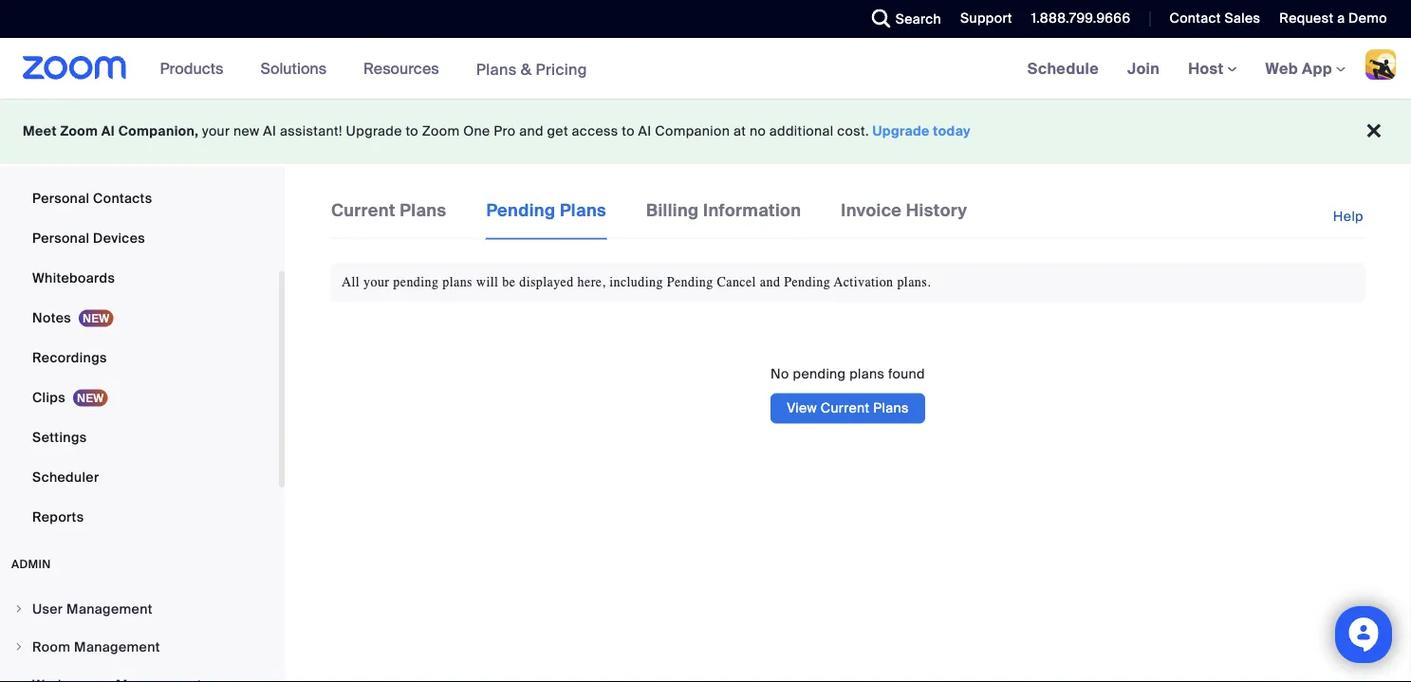 Task type: locate. For each thing, give the bounding box(es) containing it.
pending right all on the top left of the page
[[393, 275, 439, 290]]

2 ai from the left
[[263, 122, 276, 140]]

menu item
[[0, 667, 279, 682]]

ai left companion
[[638, 122, 652, 140]]

admin
[[11, 557, 51, 572]]

2 personal from the top
[[32, 229, 90, 247]]

0 vertical spatial your
[[202, 122, 230, 140]]

right image inside user management menu item
[[13, 604, 25, 615]]

0 vertical spatial and
[[519, 122, 544, 140]]

0 horizontal spatial zoom
[[60, 122, 98, 140]]

0 horizontal spatial upgrade
[[346, 122, 402, 140]]

1 horizontal spatial pending
[[793, 365, 846, 382]]

1.888.799.9666
[[1032, 9, 1131, 27]]

3 right image from the top
[[13, 680, 25, 682]]

1 personal from the top
[[32, 189, 90, 207]]

1 horizontal spatial zoom
[[422, 122, 460, 140]]

user management
[[32, 600, 153, 618]]

a
[[1337, 9, 1345, 27]]

pending up view
[[793, 365, 846, 382]]

contact sales
[[1170, 9, 1261, 27]]

management down user management menu item
[[74, 638, 160, 656]]

information
[[703, 199, 801, 221]]

zoom
[[60, 122, 98, 140], [422, 122, 460, 140]]

0 horizontal spatial pending
[[393, 275, 439, 290]]

1 to from the left
[[406, 122, 419, 140]]

0 horizontal spatial plans
[[443, 275, 473, 290]]

pending plans
[[486, 199, 607, 221]]

0 horizontal spatial pending
[[486, 199, 556, 221]]

plans.
[[897, 275, 931, 290]]

personal up whiteboards
[[32, 229, 90, 247]]

no pending plans found
[[771, 365, 925, 382]]

0 vertical spatial current
[[331, 199, 396, 221]]

to down resources dropdown button
[[406, 122, 419, 140]]

solutions button
[[260, 38, 335, 99]]

2 upgrade from the left
[[873, 122, 930, 140]]

1 horizontal spatial plans
[[850, 365, 885, 382]]

view current plans
[[787, 399, 909, 417]]

your inside meet zoom ai companion, footer
[[202, 122, 230, 140]]

your right all on the top left of the page
[[364, 275, 390, 290]]

access
[[572, 122, 618, 140]]

1 right image from the top
[[13, 604, 25, 615]]

request a demo
[[1280, 9, 1388, 27]]

recordings link
[[0, 339, 279, 377]]

management
[[66, 600, 153, 618], [74, 638, 160, 656]]

upgrade today link
[[873, 122, 971, 140]]

support link
[[946, 0, 1017, 38], [961, 9, 1013, 27]]

1 horizontal spatial current
[[821, 399, 870, 417]]

1 horizontal spatial to
[[622, 122, 635, 140]]

personal contacts
[[32, 189, 152, 207]]

zoom left one
[[422, 122, 460, 140]]

to
[[406, 122, 419, 140], [622, 122, 635, 140]]

1 vertical spatial current
[[821, 399, 870, 417]]

1 vertical spatial management
[[74, 638, 160, 656]]

1 vertical spatial plans
[[850, 365, 885, 382]]

0 horizontal spatial your
[[202, 122, 230, 140]]

management for user management
[[66, 600, 153, 618]]

assistant!
[[280, 122, 342, 140]]

and inside meet zoom ai companion, footer
[[519, 122, 544, 140]]

your inside main content main content
[[364, 275, 390, 290]]

1 horizontal spatial pending
[[667, 275, 713, 290]]

meet zoom ai companion, footer
[[0, 99, 1411, 164]]

current
[[331, 199, 396, 221], [821, 399, 870, 417]]

host button
[[1188, 58, 1237, 78]]

2 right image from the top
[[13, 642, 25, 653]]

1 vertical spatial and
[[760, 275, 780, 290]]

0 vertical spatial pending
[[393, 275, 439, 290]]

plans up view current plans
[[850, 365, 885, 382]]

personal devices
[[32, 229, 145, 247]]

zoom up phone
[[60, 122, 98, 140]]

1 vertical spatial right image
[[13, 642, 25, 653]]

request a demo link
[[1266, 0, 1411, 38], [1280, 9, 1388, 27]]

management up room management at the bottom
[[66, 600, 153, 618]]

support
[[961, 9, 1013, 27]]

scheduler
[[32, 468, 99, 486]]

ai right new
[[263, 122, 276, 140]]

0 horizontal spatial to
[[406, 122, 419, 140]]

personal down phone
[[32, 189, 90, 207]]

plans
[[476, 59, 517, 79], [400, 199, 447, 221], [560, 199, 607, 221], [873, 399, 909, 417]]

upgrade down product information navigation
[[346, 122, 402, 140]]

1 horizontal spatial ai
[[263, 122, 276, 140]]

resources button
[[364, 38, 448, 99]]

pending
[[393, 275, 439, 290], [793, 365, 846, 382]]

to right access
[[622, 122, 635, 140]]

1 zoom from the left
[[60, 122, 98, 140]]

banner
[[0, 38, 1411, 100]]

and left get
[[519, 122, 544, 140]]

1 upgrade from the left
[[346, 122, 402, 140]]

right image inside room management menu item
[[13, 642, 25, 653]]

your left new
[[202, 122, 230, 140]]

plans left will
[[443, 275, 473, 290]]

pro
[[494, 122, 516, 140]]

search button
[[858, 0, 946, 38]]

upgrade
[[346, 122, 402, 140], [873, 122, 930, 140]]

devices
[[93, 229, 145, 247]]

0 vertical spatial management
[[66, 600, 153, 618]]

0 horizontal spatial and
[[519, 122, 544, 140]]

pending up be
[[486, 199, 556, 221]]

and right cancel at the top of the page
[[760, 275, 780, 290]]

&
[[521, 59, 532, 79]]

current up all on the top left of the page
[[331, 199, 396, 221]]

contact sales link
[[1156, 0, 1266, 38], [1170, 9, 1261, 27]]

1 horizontal spatial upgrade
[[873, 122, 930, 140]]

1 vertical spatial your
[[364, 275, 390, 290]]

cancel
[[717, 275, 756, 290]]

0 vertical spatial right image
[[13, 604, 25, 615]]

2 horizontal spatial ai
[[638, 122, 652, 140]]

all your pending plans will be displayed here, including pending cancel and pending activation plans.
[[342, 275, 931, 290]]

request
[[1280, 9, 1334, 27]]

0 vertical spatial personal
[[32, 189, 90, 207]]

clips link
[[0, 379, 279, 417]]

notes link
[[0, 299, 279, 337]]

1.888.799.9666 button
[[1017, 0, 1136, 38], [1032, 9, 1131, 27]]

personal menu menu
[[0, 0, 279, 538]]

personal for personal devices
[[32, 229, 90, 247]]

phone
[[32, 149, 74, 167]]

phone link
[[0, 140, 279, 177]]

side navigation navigation
[[0, 0, 285, 682]]

1 horizontal spatial your
[[364, 275, 390, 290]]

solutions
[[260, 58, 327, 78]]

1 horizontal spatial and
[[760, 275, 780, 290]]

ai left companion,
[[101, 122, 115, 140]]

1 ai from the left
[[101, 122, 115, 140]]

pending left cancel at the top of the page
[[667, 275, 713, 290]]

2 horizontal spatial pending
[[784, 275, 831, 290]]

1 vertical spatial personal
[[32, 229, 90, 247]]

plans
[[443, 275, 473, 290], [850, 365, 885, 382]]

0 horizontal spatial current
[[331, 199, 396, 221]]

current down the no pending plans found
[[821, 399, 870, 417]]

all
[[342, 275, 360, 290]]

upgrade right cost.
[[873, 122, 930, 140]]

no
[[750, 122, 766, 140]]

0 horizontal spatial ai
[[101, 122, 115, 140]]

including
[[610, 275, 663, 290]]

cost.
[[837, 122, 869, 140]]

personal
[[32, 189, 90, 207], [32, 229, 90, 247]]

3 ai from the left
[[638, 122, 652, 140]]

pending
[[486, 199, 556, 221], [667, 275, 713, 290], [784, 275, 831, 290]]

admin menu menu
[[0, 591, 279, 682]]

banner containing products
[[0, 38, 1411, 100]]

profile picture image
[[1366, 49, 1396, 80]]

web
[[1266, 58, 1298, 78]]

and
[[519, 122, 544, 140], [760, 275, 780, 290]]

pending left activation
[[784, 275, 831, 290]]

plans & pricing
[[476, 59, 587, 79]]

join link
[[1113, 38, 1174, 99]]

found
[[888, 365, 925, 382]]

2 vertical spatial right image
[[13, 680, 25, 682]]

right image
[[13, 604, 25, 615], [13, 642, 25, 653], [13, 680, 25, 682]]



Task type: vqa. For each thing, say whether or not it's contained in the screenshot.
second to from right
yes



Task type: describe. For each thing, give the bounding box(es) containing it.
scheduler link
[[0, 458, 279, 496]]

one
[[463, 122, 490, 140]]

current plans
[[331, 199, 447, 221]]

user
[[32, 600, 63, 618]]

2 zoom from the left
[[422, 122, 460, 140]]

resources
[[364, 58, 439, 78]]

0 vertical spatial plans
[[443, 275, 473, 290]]

billing information link
[[645, 197, 802, 238]]

clips
[[32, 389, 65, 406]]

right image for user management
[[13, 604, 25, 615]]

at
[[734, 122, 746, 140]]

menu item inside side navigation navigation
[[0, 667, 279, 682]]

invoice
[[841, 199, 902, 221]]

personal for personal contacts
[[32, 189, 90, 207]]

reports link
[[0, 498, 279, 536]]

billing
[[646, 199, 699, 221]]

new
[[234, 122, 260, 140]]

current plans link
[[330, 197, 447, 238]]

activation
[[834, 275, 894, 290]]

companion,
[[118, 122, 199, 140]]

will
[[476, 275, 499, 290]]

whiteboards
[[32, 269, 115, 287]]

and inside main content main content
[[760, 275, 780, 290]]

here,
[[578, 275, 606, 290]]

contact
[[1170, 9, 1221, 27]]

1 vertical spatial pending
[[793, 365, 846, 382]]

main content main content
[[285, 167, 1411, 682]]

room
[[32, 638, 71, 656]]

demo
[[1349, 9, 1388, 27]]

products
[[160, 58, 223, 78]]

today
[[933, 122, 971, 140]]

settings link
[[0, 419, 279, 457]]

room management
[[32, 638, 160, 656]]

right image for room management
[[13, 642, 25, 653]]

room management menu item
[[0, 629, 279, 665]]

invoice history
[[841, 199, 967, 221]]

view
[[787, 399, 817, 417]]

host
[[1188, 58, 1228, 78]]

user management menu item
[[0, 591, 279, 627]]

history
[[906, 199, 967, 221]]

product information navigation
[[146, 38, 602, 100]]

meet zoom ai companion, your new ai assistant! upgrade to zoom one pro and get access to ai companion at no additional cost. upgrade today
[[23, 122, 971, 140]]

be
[[502, 275, 516, 290]]

get
[[547, 122, 568, 140]]

help
[[1333, 208, 1364, 225]]

settings
[[32, 429, 87, 446]]

right image inside menu item
[[13, 680, 25, 682]]

personal contacts link
[[0, 179, 279, 217]]

recordings
[[32, 349, 107, 366]]

join
[[1128, 58, 1160, 78]]

zoom logo image
[[23, 56, 127, 80]]

billing information
[[646, 199, 801, 221]]

plans inside product information navigation
[[476, 59, 517, 79]]

schedule
[[1028, 58, 1099, 78]]

web app
[[1266, 58, 1333, 78]]

schedule link
[[1013, 38, 1113, 99]]

sales
[[1225, 9, 1261, 27]]

no
[[771, 365, 789, 382]]

contacts
[[93, 189, 152, 207]]

meet
[[23, 122, 57, 140]]

additional
[[770, 122, 834, 140]]

pending plans link
[[485, 197, 608, 240]]

companion
[[655, 122, 730, 140]]

pricing
[[536, 59, 587, 79]]

whiteboards link
[[0, 259, 279, 297]]

web app button
[[1266, 58, 1346, 78]]

help link
[[1333, 197, 1366, 236]]

app
[[1302, 58, 1333, 78]]

invoice history link
[[840, 197, 968, 238]]

meetings navigation
[[1013, 38, 1411, 100]]

displayed
[[519, 275, 574, 290]]

2 to from the left
[[622, 122, 635, 140]]

search
[[896, 10, 942, 28]]

products button
[[160, 38, 232, 99]]

personal devices link
[[0, 219, 279, 257]]

management for room management
[[74, 638, 160, 656]]

notes
[[32, 309, 71, 327]]

reports
[[32, 508, 84, 526]]

view current plans link
[[771, 393, 925, 424]]



